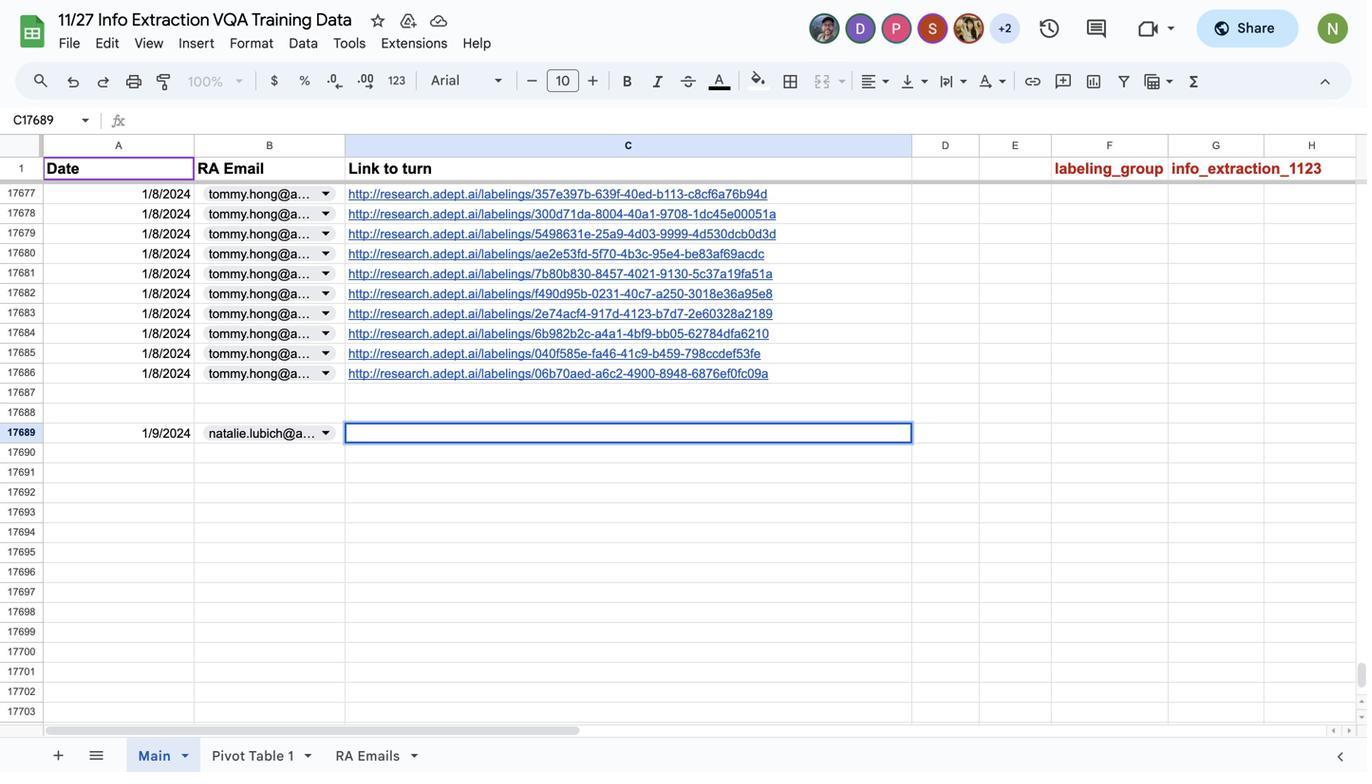 Task type: locate. For each thing, give the bounding box(es) containing it.
text wrapping image
[[937, 67, 959, 94]]

tools menu item
[[326, 32, 374, 55]]

tools
[[334, 35, 366, 52]]

file
[[59, 35, 80, 52]]

None text field
[[134, 109, 1368, 134]]

toolbar
[[39, 738, 119, 772], [121, 738, 446, 772], [450, 738, 454, 772]]

0 horizontal spatial toolbar
[[39, 738, 119, 772]]

font list. arial selected. option
[[431, 67, 484, 94]]

application containing share
[[0, 0, 1368, 772]]

insert menu item
[[171, 32, 222, 55]]

file menu item
[[51, 32, 88, 55]]

123 button
[[382, 66, 412, 95]]

None text field
[[8, 111, 78, 129]]

$ button
[[260, 66, 289, 95]]

functions image
[[1184, 67, 1206, 94]]

123
[[388, 74, 406, 88]]

menu bar banner
[[0, 0, 1368, 772]]

payton hansen image
[[884, 15, 911, 42]]

+2 button
[[988, 11, 1023, 46]]

main button
[[127, 738, 201, 772]]

share
[[1238, 20, 1276, 37]]

all sheets image
[[81, 740, 111, 770]]

format
[[230, 35, 274, 52]]

dylan oquin image
[[848, 15, 874, 42]]

menu bar containing file
[[51, 25, 499, 56]]

share button
[[1197, 9, 1300, 47]]

Zoom field
[[180, 67, 252, 96]]

edit menu item
[[88, 32, 127, 55]]

ra
[[336, 748, 354, 764]]

1 toolbar from the left
[[39, 738, 119, 772]]

1 horizontal spatial toolbar
[[121, 738, 446, 772]]

extensions
[[381, 35, 448, 52]]

ra emails button
[[323, 738, 431, 772]]

insert
[[179, 35, 215, 52]]

stephanie aranda image
[[956, 15, 983, 42]]

Font size text field
[[548, 69, 579, 92]]

2 toolbar from the left
[[121, 738, 446, 772]]

Font size field
[[547, 69, 587, 93]]

1
[[288, 748, 294, 764]]

2 horizontal spatial toolbar
[[450, 738, 454, 772]]

none text field inside name box (⌘ + j) element
[[8, 111, 78, 129]]

Menus field
[[24, 67, 66, 94]]

application
[[0, 0, 1368, 772]]

menu bar
[[51, 25, 499, 56]]

format menu item
[[222, 32, 282, 55]]

name box (⌘ + j) element
[[6, 109, 95, 132]]

pivot table 1
[[212, 748, 294, 764]]

main
[[138, 748, 171, 764]]

toolbar containing main
[[121, 738, 446, 772]]

ra emails
[[336, 748, 400, 764]]



Task type: vqa. For each thing, say whether or not it's contained in the screenshot.
'%'
yes



Task type: describe. For each thing, give the bounding box(es) containing it.
pivot table 1 button
[[200, 738, 324, 772]]

%
[[299, 73, 310, 88]]

edit
[[96, 35, 120, 52]]

data
[[289, 35, 318, 52]]

pivot
[[212, 748, 246, 764]]

emails
[[358, 748, 400, 764]]

arial
[[431, 72, 460, 89]]

table
[[249, 748, 285, 764]]

Zoom text field
[[183, 68, 229, 95]]

3 toolbar from the left
[[450, 738, 454, 772]]

C17689 field
[[349, 426, 909, 440]]

help menu item
[[456, 32, 499, 55]]

horizontal align image
[[859, 67, 881, 94]]

$
[[271, 73, 278, 88]]

help
[[463, 35, 492, 52]]

extensions menu item
[[374, 32, 456, 55]]

text rotation image
[[976, 67, 997, 94]]

view
[[135, 35, 164, 52]]

fill color image
[[748, 67, 770, 90]]

borders image
[[780, 67, 802, 94]]

none text field inside "menu bar" banner
[[134, 109, 1368, 134]]

Star checkbox
[[365, 8, 391, 34]]

+2
[[999, 21, 1012, 36]]

vertical align image
[[898, 67, 920, 94]]

main toolbar
[[56, 0, 1211, 562]]

% button
[[291, 66, 319, 95]]

view menu item
[[127, 32, 171, 55]]

cj baylor image
[[812, 15, 838, 42]]

menu bar inside "menu bar" banner
[[51, 25, 499, 56]]

text color image
[[709, 67, 731, 90]]

sheryl atherton image
[[920, 15, 947, 42]]

data menu item
[[282, 32, 326, 55]]

Rename text field
[[51, 8, 363, 30]]



